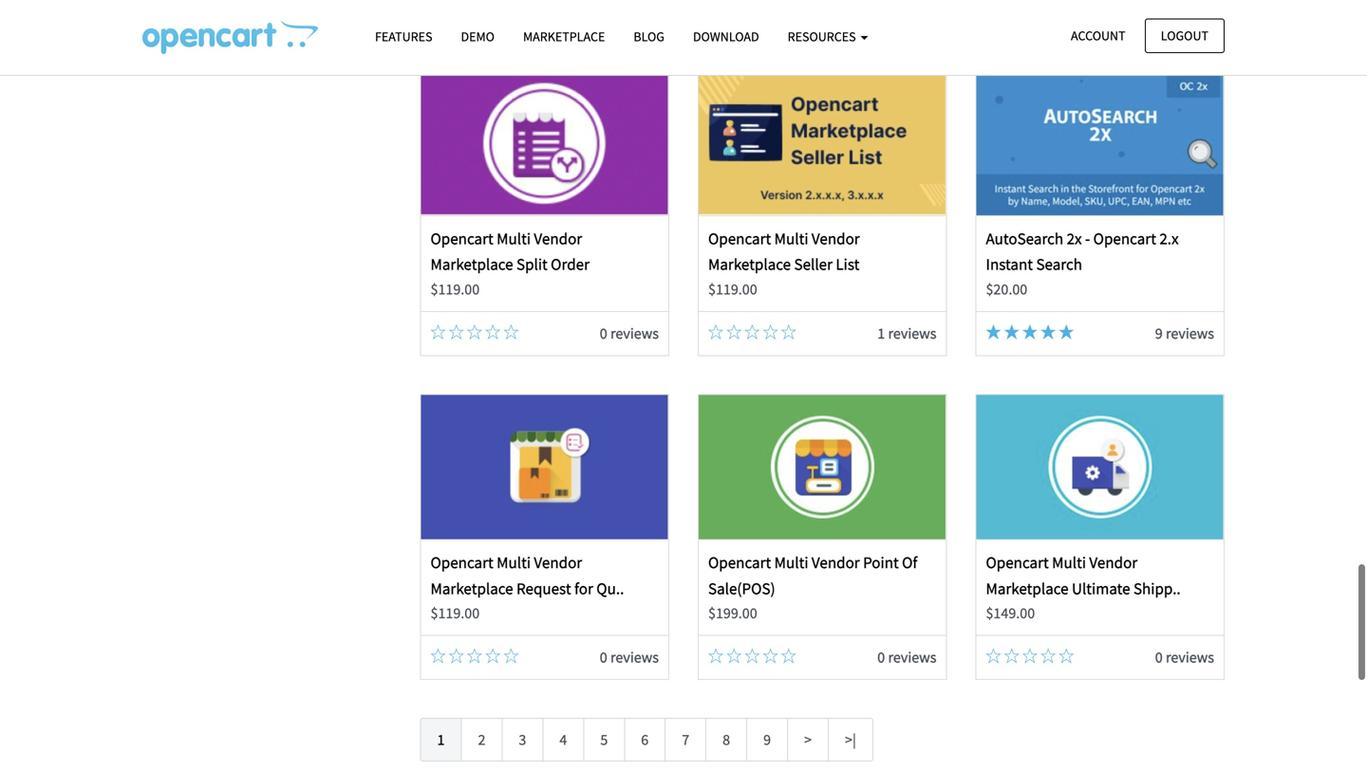 Task type: locate. For each thing, give the bounding box(es) containing it.
6 link
[[624, 719, 666, 763]]

1
[[878, 324, 885, 343], [437, 731, 445, 750]]

$119.00 down opencart multi vendor marketplace request for qu.. link
[[431, 604, 480, 623]]

marketplace inside opencart multi vendor marketplace seller list $119.00
[[708, 255, 791, 275]]

marketplace left request
[[431, 579, 513, 599]]

marketplace up $149.00
[[986, 579, 1069, 599]]

1 horizontal spatial star light image
[[1022, 325, 1038, 340]]

opencart inside opencart multi vendor marketplace ultimate shipp.. $149.00
[[986, 553, 1049, 573]]

star light o image
[[449, 325, 464, 340], [467, 325, 482, 340], [485, 325, 500, 340], [503, 325, 519, 340], [745, 325, 760, 340], [763, 325, 778, 340], [431, 649, 446, 664], [467, 649, 482, 664], [503, 649, 519, 664], [726, 649, 742, 664], [763, 649, 778, 664], [781, 649, 796, 664], [986, 649, 1001, 664], [1041, 649, 1056, 664]]

vendor up 'list'
[[812, 229, 860, 249]]

split
[[516, 255, 548, 275]]

$119.00
[[431, 280, 480, 299], [708, 280, 757, 299], [431, 604, 480, 623]]

1 horizontal spatial star light image
[[1041, 325, 1056, 340]]

opencart multi vendor marketplace ultimate shipp.. $149.00
[[986, 553, 1181, 623]]

vendor for for
[[534, 553, 582, 573]]

1 reviews
[[878, 324, 937, 343]]

opencart inside opencart multi vendor marketplace split order $119.00
[[431, 229, 493, 249]]

vendor up order
[[534, 229, 582, 249]]

vendor up ultimate
[[1089, 553, 1138, 573]]

0 reviews for opencart multi vendor marketplace request for qu..
[[600, 649, 659, 668]]

opencart
[[431, 229, 493, 249], [708, 229, 771, 249], [1093, 229, 1156, 249], [431, 553, 493, 573], [708, 553, 771, 573], [986, 553, 1049, 573]]

opencart multi vendor marketplace request for qu.. $119.00
[[431, 553, 624, 623]]

marketplace inside opencart multi vendor marketplace request for qu.. $119.00
[[431, 579, 513, 599]]

marketplace link
[[509, 20, 619, 53]]

download
[[693, 28, 759, 45]]

marketplace inside opencart multi vendor marketplace ultimate shipp.. $149.00
[[986, 579, 1069, 599]]

star light image
[[986, 325, 1001, 340], [1041, 325, 1056, 340], [1059, 325, 1074, 340]]

vendor inside opencart multi vendor marketplace seller list $119.00
[[812, 229, 860, 249]]

multi inside opencart multi vendor point of sale(pos) $199.00
[[774, 553, 808, 573]]

sale(pos)
[[708, 579, 775, 599]]

9 for 9
[[763, 731, 771, 750]]

opencart inside opencart multi vendor marketplace request for qu.. $119.00
[[431, 553, 493, 573]]

reviews for opencart multi vendor marketplace request for qu..
[[610, 649, 659, 668]]

$199.00
[[708, 604, 757, 623]]

7
[[682, 731, 689, 750]]

multi inside opencart multi vendor marketplace ultimate shipp.. $149.00
[[1052, 553, 1086, 573]]

9 for 9 reviews
[[1155, 324, 1163, 343]]

5
[[600, 731, 608, 750]]

4
[[560, 731, 567, 750]]

0 vertical spatial 9
[[1155, 324, 1163, 343]]

$119.00 for opencart multi vendor marketplace seller list
[[708, 280, 757, 299]]

0 vertical spatial 1
[[878, 324, 885, 343]]

seller
[[794, 255, 833, 275]]

$119.00 for opencart multi vendor marketplace split order
[[431, 280, 480, 299]]

0 horizontal spatial star light image
[[986, 325, 1001, 340]]

7 link
[[665, 719, 706, 763]]

0 for opencart multi vendor point of sale(pos)
[[878, 649, 885, 668]]

vendor inside opencart multi vendor marketplace ultimate shipp.. $149.00
[[1089, 553, 1138, 573]]

0 reviews
[[600, 324, 659, 343], [600, 649, 659, 668], [878, 649, 937, 668], [1155, 649, 1214, 668]]

opencart inside opencart multi vendor point of sale(pos) $199.00
[[708, 553, 771, 573]]

opencart multi vendor marketplace ultimate shipp.. link
[[986, 553, 1181, 599]]

opencart multi vendor point of sale(pos) $199.00
[[708, 553, 917, 623]]

multi inside opencart multi vendor marketplace request for qu.. $119.00
[[497, 553, 531, 573]]

features link
[[361, 20, 447, 53]]

1 vertical spatial 1
[[437, 731, 445, 750]]

0 reviews for opencart multi vendor point of sale(pos)
[[878, 649, 937, 668]]

vendor up request
[[534, 553, 582, 573]]

multi for list
[[774, 229, 808, 249]]

0 for opencart multi vendor marketplace request for qu..
[[600, 649, 607, 668]]

0 horizontal spatial 9
[[763, 731, 771, 750]]

logout
[[1161, 27, 1209, 44]]

0
[[600, 324, 607, 343], [600, 649, 607, 668], [878, 649, 885, 668], [1155, 649, 1163, 668]]

marketplace left split
[[431, 255, 513, 275]]

0 horizontal spatial 1
[[437, 731, 445, 750]]

vendor inside opencart multi vendor marketplace split order $119.00
[[534, 229, 582, 249]]

3 link
[[502, 719, 543, 763]]

1 vertical spatial 9
[[763, 731, 771, 750]]

vendor inside opencart multi vendor point of sale(pos) $199.00
[[812, 553, 860, 573]]

ultimate
[[1072, 579, 1130, 599]]

multi up ultimate
[[1052, 553, 1086, 573]]

multi for order
[[497, 229, 531, 249]]

$119.00 down the "opencart multi vendor marketplace seller list" link
[[708, 280, 757, 299]]

$119.00 inside opencart multi vendor marketplace split order $119.00
[[431, 280, 480, 299]]

$119.00 down opencart multi vendor marketplace split order link
[[431, 280, 480, 299]]

2 horizontal spatial star light image
[[1059, 325, 1074, 340]]

resources
[[788, 28, 859, 45]]

blog
[[634, 28, 665, 45]]

>| link
[[828, 719, 873, 763]]

download link
[[679, 20, 773, 53]]

demo
[[461, 28, 495, 45]]

vendor
[[534, 229, 582, 249], [812, 229, 860, 249], [534, 553, 582, 573], [812, 553, 860, 573], [1089, 553, 1138, 573]]

multi
[[497, 229, 531, 249], [774, 229, 808, 249], [497, 553, 531, 573], [774, 553, 808, 573], [1052, 553, 1086, 573]]

multi for sale(pos)
[[774, 553, 808, 573]]

reviews
[[610, 324, 659, 343], [888, 324, 937, 343], [1166, 324, 1214, 343], [610, 649, 659, 668], [888, 649, 937, 668], [1166, 649, 1214, 668]]

>|
[[845, 731, 856, 750]]

multi up seller
[[774, 229, 808, 249]]

opencart multi vendor marketplace request for qu.. link
[[431, 553, 624, 599]]

0 horizontal spatial star light image
[[1004, 325, 1019, 340]]

multi inside opencart multi vendor marketplace seller list $119.00
[[774, 229, 808, 249]]

marketplace
[[523, 28, 605, 45], [431, 255, 513, 275], [708, 255, 791, 275], [431, 579, 513, 599], [986, 579, 1069, 599]]

other extensions image
[[142, 20, 318, 54]]

1 for 1 reviews
[[878, 324, 885, 343]]

opencart multi vendor marketplace seller list $119.00
[[708, 229, 860, 299]]

blog link
[[619, 20, 679, 53]]

opencart multi vendor marketplace seller list image
[[699, 71, 946, 216]]

1 horizontal spatial 9
[[1155, 324, 1163, 343]]

reviews for autosearch 2x - opencart 2.x instant search
[[1166, 324, 1214, 343]]

marketplace for opencart multi vendor marketplace request for qu..
[[431, 579, 513, 599]]

vendor inside opencart multi vendor marketplace request for qu.. $119.00
[[534, 553, 582, 573]]

multi for shipp..
[[1052, 553, 1086, 573]]

opencart multi vendor marketplace ultimate shipp.. image
[[977, 396, 1223, 540]]

9
[[1155, 324, 1163, 343], [763, 731, 771, 750]]

opencart for opencart multi vendor marketplace ultimate shipp..
[[986, 553, 1049, 573]]

vendor left point on the bottom right of page
[[812, 553, 860, 573]]

multi up request
[[497, 553, 531, 573]]

star light image
[[1004, 325, 1019, 340], [1022, 325, 1038, 340]]

multi inside opencart multi vendor marketplace split order $119.00
[[497, 229, 531, 249]]

marketplace left blog
[[523, 28, 605, 45]]

multi up split
[[497, 229, 531, 249]]

1 horizontal spatial 1
[[878, 324, 885, 343]]

opencart multi vendor marketplace split order $119.00
[[431, 229, 590, 299]]

$119.00 inside opencart multi vendor marketplace seller list $119.00
[[708, 280, 757, 299]]

logout link
[[1145, 19, 1225, 53]]

marketplace left seller
[[708, 255, 791, 275]]

> link
[[787, 719, 829, 763]]

multi up sale(pos)
[[774, 553, 808, 573]]

star light o image
[[431, 325, 446, 340], [708, 325, 723, 340], [726, 325, 742, 340], [781, 325, 796, 340], [449, 649, 464, 664], [485, 649, 500, 664], [708, 649, 723, 664], [745, 649, 760, 664], [1004, 649, 1019, 664], [1022, 649, 1038, 664], [1059, 649, 1074, 664]]

marketplace inside opencart multi vendor marketplace split order $119.00
[[431, 255, 513, 275]]

search
[[1036, 255, 1082, 275]]

opencart inside opencart multi vendor marketplace seller list $119.00
[[708, 229, 771, 249]]

reviews for opencart multi vendor point of sale(pos)
[[888, 649, 937, 668]]

list
[[836, 255, 860, 275]]

qu..
[[596, 579, 624, 599]]

marketplace for opencart multi vendor marketplace ultimate shipp..
[[986, 579, 1069, 599]]



Task type: vqa. For each thing, say whether or not it's contained in the screenshot.
Opencart Multi Vendor Point Of Sale(POS)'s 0 reviews
yes



Task type: describe. For each thing, give the bounding box(es) containing it.
opencart for opencart multi vendor point of sale(pos)
[[708, 553, 771, 573]]

request
[[516, 579, 571, 599]]

2.x
[[1160, 229, 1179, 249]]

opencart for opencart multi vendor marketplace seller list
[[708, 229, 771, 249]]

$149.00
[[986, 604, 1035, 623]]

1 star light image from the left
[[986, 325, 1001, 340]]

1 for 1
[[437, 731, 445, 750]]

opencart inside autosearch 2x - opencart 2.x instant search $20.00
[[1093, 229, 1156, 249]]

$119.00 inside opencart multi vendor marketplace request for qu.. $119.00
[[431, 604, 480, 623]]

reviews for opencart multi vendor marketplace split order
[[610, 324, 659, 343]]

vendor for list
[[812, 229, 860, 249]]

0 reviews for opencart multi vendor marketplace split order
[[600, 324, 659, 343]]

reviews for opencart multi vendor marketplace ultimate shipp..
[[1166, 649, 1214, 668]]

demo link
[[447, 20, 509, 53]]

autosearch
[[986, 229, 1063, 249]]

account
[[1071, 27, 1126, 44]]

opencart multi vendor marketplace split order link
[[431, 229, 590, 275]]

5 link
[[583, 719, 625, 763]]

2x
[[1067, 229, 1082, 249]]

0 for opencart multi vendor marketplace split order
[[600, 324, 607, 343]]

features
[[375, 28, 432, 45]]

0 reviews for opencart multi vendor marketplace ultimate shipp..
[[1155, 649, 1214, 668]]

point
[[863, 553, 899, 573]]

of
[[902, 553, 917, 573]]

2 star light image from the left
[[1022, 325, 1038, 340]]

9 link
[[746, 719, 788, 763]]

autosearch 2x - opencart 2.x instant search image
[[977, 71, 1223, 216]]

>
[[804, 731, 812, 750]]

4 link
[[542, 719, 584, 763]]

autosearch 2x - opencart 2.x instant search link
[[986, 229, 1179, 275]]

account link
[[1055, 19, 1142, 53]]

-
[[1085, 229, 1090, 249]]

shipp..
[[1134, 579, 1181, 599]]

2
[[478, 731, 486, 750]]

opencart multi vendor marketplace request for qu.. image
[[421, 396, 668, 540]]

6
[[641, 731, 649, 750]]

vendor for order
[[534, 229, 582, 249]]

9 reviews
[[1155, 324, 1214, 343]]

for
[[574, 579, 593, 599]]

opencart multi vendor point of sale(pos) link
[[708, 553, 917, 599]]

instant
[[986, 255, 1033, 275]]

order
[[551, 255, 590, 275]]

opencart for opencart multi vendor marketplace request for qu..
[[431, 553, 493, 573]]

marketplace for opencart multi vendor marketplace seller list
[[708, 255, 791, 275]]

vendor for sale(pos)
[[812, 553, 860, 573]]

3
[[519, 731, 526, 750]]

8
[[723, 731, 730, 750]]

vendor for shipp..
[[1089, 553, 1138, 573]]

resources link
[[773, 20, 882, 53]]

opencart multi vendor marketplace seller list link
[[708, 229, 860, 275]]

opencart multi vendor marketplace split order image
[[421, 71, 668, 216]]

autosearch 2x - opencart 2.x instant search $20.00
[[986, 229, 1179, 299]]

marketplace for opencart multi vendor marketplace split order
[[431, 255, 513, 275]]

reviews for opencart multi vendor marketplace seller list
[[888, 324, 937, 343]]

3 star light image from the left
[[1059, 325, 1074, 340]]

2 link
[[461, 719, 503, 763]]

1 star light image from the left
[[1004, 325, 1019, 340]]

0 for opencart multi vendor marketplace ultimate shipp..
[[1155, 649, 1163, 668]]

8 link
[[706, 719, 747, 763]]

multi for for
[[497, 553, 531, 573]]

$20.00
[[986, 280, 1027, 299]]

opencart for opencart multi vendor marketplace split order
[[431, 229, 493, 249]]

2 star light image from the left
[[1041, 325, 1056, 340]]

opencart multi vendor point of sale(pos) image
[[699, 396, 946, 540]]



